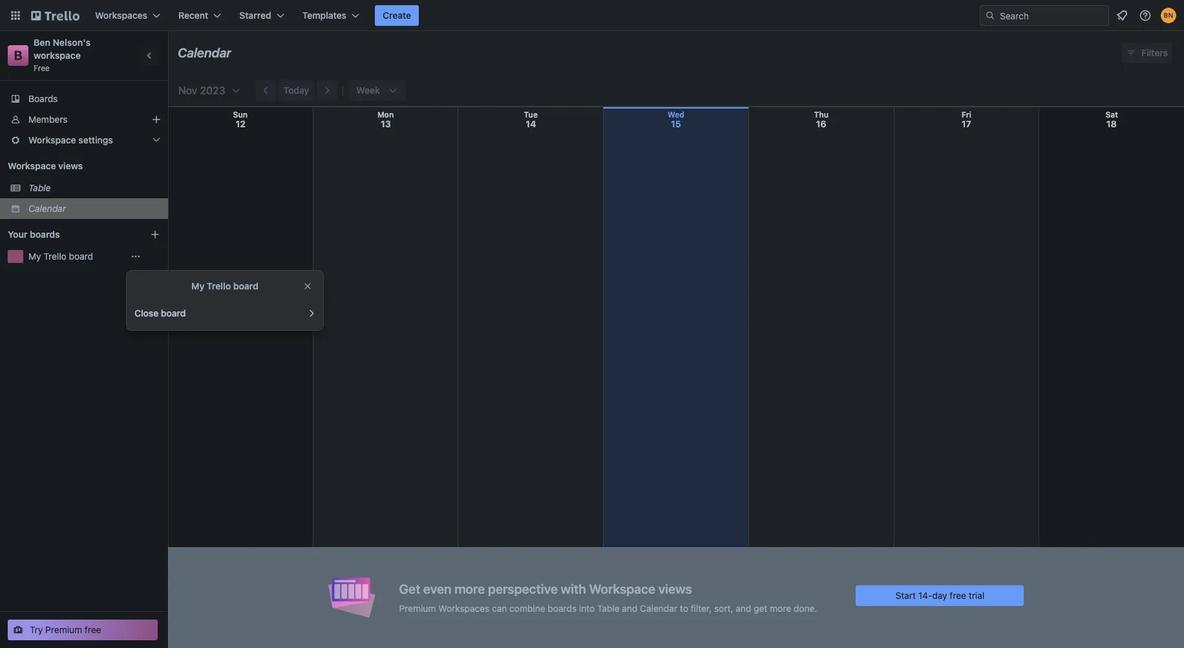 Task type: describe. For each thing, give the bounding box(es) containing it.
workspaces inside dropdown button
[[95, 10, 147, 21]]

1 horizontal spatial calendar
[[178, 45, 232, 60]]

table inside "get even more perspective with workspace views premium workspaces can combine boards into table and calendar to filter, sort, and get more done."
[[597, 603, 620, 614]]

ben
[[34, 37, 50, 48]]

members link
[[0, 109, 168, 130]]

workspace views
[[8, 160, 83, 171]]

sat
[[1106, 110, 1118, 120]]

1 horizontal spatial my trello board
[[191, 281, 258, 292]]

templates button
[[295, 5, 367, 26]]

workspace for workspace settings
[[28, 134, 76, 145]]

workspaces button
[[87, 5, 168, 26]]

get even more perspective with workspace views premium workspaces can combine boards into table and calendar to filter, sort, and get more done.
[[399, 581, 817, 614]]

filters button
[[1122, 43, 1172, 63]]

primary element
[[0, 0, 1184, 31]]

your
[[8, 229, 27, 240]]

workspace inside "get even more perspective with workspace views premium workspaces can combine boards into table and calendar to filter, sort, and get more done."
[[589, 581, 656, 596]]

can
[[492, 603, 507, 614]]

trello inside my trello board link
[[44, 251, 66, 262]]

even
[[423, 581, 452, 596]]

0 horizontal spatial calendar
[[28, 203, 66, 214]]

into
[[579, 603, 595, 614]]

start 14-day free trial link
[[856, 585, 1024, 606]]

free inside button
[[85, 624, 101, 635]]

sun
[[233, 110, 248, 120]]

0 horizontal spatial board
[[69, 251, 93, 262]]

calendar inside "get even more perspective with workspace views premium workspaces can combine boards into table and calendar to filter, sort, and get more done."
[[640, 603, 678, 614]]

1 horizontal spatial free
[[950, 590, 966, 601]]

create
[[383, 10, 411, 21]]

combine
[[510, 603, 545, 614]]

boards
[[28, 93, 58, 104]]

b
[[14, 48, 22, 63]]

2 horizontal spatial board
[[233, 281, 258, 292]]

start 14-day free trial
[[896, 590, 985, 601]]

1 horizontal spatial my
[[191, 281, 205, 292]]

0 vertical spatial my
[[28, 251, 41, 262]]

ben nelson's workspace link
[[34, 37, 93, 61]]

templates
[[302, 10, 347, 21]]

2 and from the left
[[736, 603, 751, 614]]

14
[[526, 118, 536, 129]]

week
[[356, 85, 380, 96]]

12
[[236, 118, 246, 129]]

close board
[[134, 308, 186, 319]]

trial
[[969, 590, 985, 601]]

get
[[754, 603, 768, 614]]

0 vertical spatial boards
[[30, 229, 60, 240]]

your boards with 1 items element
[[8, 227, 131, 242]]

Search field
[[996, 6, 1109, 25]]

recent button
[[171, 5, 229, 26]]

with
[[561, 581, 586, 596]]

workspaces inside "get even more perspective with workspace views premium workspaces can combine boards into table and calendar to filter, sort, and get more done."
[[438, 603, 490, 614]]

nov 2023
[[178, 85, 225, 96]]

15
[[671, 118, 681, 129]]

boards inside "get even more perspective with workspace views premium workspaces can combine boards into table and calendar to filter, sort, and get more done."
[[548, 603, 577, 614]]

today button
[[278, 80, 314, 101]]

workspace settings button
[[0, 130, 168, 151]]

13
[[381, 118, 391, 129]]

0 vertical spatial my trello board
[[28, 251, 93, 262]]

views inside "get even more perspective with workspace views premium workspaces can combine boards into table and calendar to filter, sort, and get more done."
[[658, 581, 692, 596]]

close board button
[[127, 302, 323, 325]]

b link
[[8, 45, 28, 66]]

nov
[[178, 85, 197, 96]]

fri
[[962, 110, 972, 120]]

thu
[[814, 110, 829, 120]]



Task type: vqa. For each thing, say whether or not it's contained in the screenshot.
'a'
no



Task type: locate. For each thing, give the bounding box(es) containing it.
more right even
[[455, 581, 485, 596]]

your boards
[[8, 229, 60, 240]]

0 horizontal spatial workspaces
[[95, 10, 147, 21]]

members
[[28, 114, 68, 125]]

and left get
[[736, 603, 751, 614]]

back to home image
[[31, 5, 80, 26]]

calendar
[[178, 45, 232, 60], [28, 203, 66, 214], [640, 603, 678, 614]]

1 vertical spatial calendar
[[28, 203, 66, 214]]

to
[[680, 603, 688, 614]]

try
[[30, 624, 43, 635]]

free right try
[[85, 624, 101, 635]]

board
[[69, 251, 93, 262], [233, 281, 258, 292], [161, 308, 186, 319]]

workspace inside popup button
[[28, 134, 76, 145]]

calendar link
[[28, 202, 160, 215]]

tue
[[524, 110, 538, 120]]

workspace down workspace settings
[[8, 160, 56, 171]]

views up to at the right bottom of the page
[[658, 581, 692, 596]]

free
[[950, 590, 966, 601], [85, 624, 101, 635]]

board up "close board" button
[[233, 281, 258, 292]]

add board image
[[150, 229, 160, 240]]

0 horizontal spatial views
[[58, 160, 83, 171]]

workspace settings
[[28, 134, 113, 145]]

premium inside "get even more perspective with workspace views premium workspaces can combine boards into table and calendar to filter, sort, and get more done."
[[399, 603, 436, 614]]

Calendar text field
[[178, 41, 232, 65]]

workspace down members
[[28, 134, 76, 145]]

search image
[[985, 10, 996, 21]]

more right get
[[770, 603, 791, 614]]

starred
[[239, 10, 271, 21]]

0 horizontal spatial my
[[28, 251, 41, 262]]

premium inside button
[[45, 624, 82, 635]]

0 vertical spatial workspaces
[[95, 10, 147, 21]]

0 vertical spatial workspace
[[28, 134, 76, 145]]

board right close
[[161, 308, 186, 319]]

mon
[[377, 110, 394, 120]]

18
[[1107, 118, 1117, 129]]

0 notifications image
[[1114, 8, 1130, 23]]

1 vertical spatial my trello board
[[191, 281, 258, 292]]

more
[[455, 581, 485, 596], [770, 603, 791, 614]]

calendar left to at the right bottom of the page
[[640, 603, 678, 614]]

1 vertical spatial boards
[[548, 603, 577, 614]]

close
[[134, 308, 159, 319]]

my up "close board" button
[[191, 281, 205, 292]]

my trello board up "close board" button
[[191, 281, 258, 292]]

my down your boards
[[28, 251, 41, 262]]

ben nelson's workspace free
[[34, 37, 93, 73]]

1 horizontal spatial boards
[[548, 603, 577, 614]]

table down workspace views
[[28, 182, 51, 193]]

premium down get
[[399, 603, 436, 614]]

create button
[[375, 5, 419, 26]]

1 horizontal spatial trello
[[207, 281, 231, 292]]

1 vertical spatial free
[[85, 624, 101, 635]]

recent
[[178, 10, 208, 21]]

1 vertical spatial more
[[770, 603, 791, 614]]

premium right try
[[45, 624, 82, 635]]

1 horizontal spatial more
[[770, 603, 791, 614]]

board actions menu image
[[131, 251, 141, 262]]

settings
[[78, 134, 113, 145]]

0 vertical spatial board
[[69, 251, 93, 262]]

0 horizontal spatial boards
[[30, 229, 60, 240]]

workspace for workspace views
[[8, 160, 56, 171]]

trello up "close board" button
[[207, 281, 231, 292]]

workspaces down even
[[438, 603, 490, 614]]

2 vertical spatial board
[[161, 308, 186, 319]]

trello down your boards with 1 items element
[[44, 251, 66, 262]]

workspace
[[34, 50, 81, 61]]

1 vertical spatial board
[[233, 281, 258, 292]]

table
[[28, 182, 51, 193], [597, 603, 620, 614]]

2 vertical spatial workspace
[[589, 581, 656, 596]]

trello
[[44, 251, 66, 262], [207, 281, 231, 292]]

1 vertical spatial trello
[[207, 281, 231, 292]]

calendar up your boards
[[28, 203, 66, 214]]

start
[[896, 590, 916, 601]]

open information menu image
[[1139, 9, 1152, 22]]

and right into
[[622, 603, 638, 614]]

1 vertical spatial views
[[658, 581, 692, 596]]

1 and from the left
[[622, 603, 638, 614]]

1 horizontal spatial and
[[736, 603, 751, 614]]

2023
[[200, 85, 225, 96]]

free right day
[[950, 590, 966, 601]]

0 vertical spatial free
[[950, 590, 966, 601]]

1 vertical spatial workspaces
[[438, 603, 490, 614]]

my trello board down your boards with 1 items element
[[28, 251, 93, 262]]

get
[[399, 581, 420, 596]]

14-
[[918, 590, 932, 601]]

filters
[[1142, 47, 1168, 58]]

filter,
[[691, 603, 712, 614]]

calendar down recent popup button
[[178, 45, 232, 60]]

workspace up into
[[589, 581, 656, 596]]

premium
[[399, 603, 436, 614], [45, 624, 82, 635]]

try premium free button
[[8, 620, 158, 641]]

sort,
[[714, 603, 733, 614]]

day
[[932, 590, 947, 601]]

17
[[962, 118, 971, 129]]

1 horizontal spatial table
[[597, 603, 620, 614]]

done.
[[794, 603, 817, 614]]

0 vertical spatial views
[[58, 160, 83, 171]]

week button
[[349, 80, 406, 101]]

views down workspace settings
[[58, 160, 83, 171]]

wed
[[668, 110, 685, 120]]

1 vertical spatial my
[[191, 281, 205, 292]]

0 horizontal spatial trello
[[44, 251, 66, 262]]

0 horizontal spatial more
[[455, 581, 485, 596]]

nov 2023 button
[[173, 80, 241, 101]]

and
[[622, 603, 638, 614], [736, 603, 751, 614]]

0 horizontal spatial table
[[28, 182, 51, 193]]

boards
[[30, 229, 60, 240], [548, 603, 577, 614]]

nelson's
[[53, 37, 91, 48]]

my trello board
[[28, 251, 93, 262], [191, 281, 258, 292]]

table link
[[28, 182, 160, 195]]

my
[[28, 251, 41, 262], [191, 281, 205, 292]]

1 vertical spatial workspace
[[8, 160, 56, 171]]

0 vertical spatial premium
[[399, 603, 436, 614]]

free
[[34, 63, 50, 73]]

boards right your
[[30, 229, 60, 240]]

close popover image
[[303, 281, 313, 292]]

perspective
[[488, 581, 558, 596]]

0 horizontal spatial my trello board
[[28, 251, 93, 262]]

workspace navigation collapse icon image
[[141, 47, 159, 65]]

16
[[816, 118, 827, 129]]

0 vertical spatial calendar
[[178, 45, 232, 60]]

0 horizontal spatial and
[[622, 603, 638, 614]]

workspaces
[[95, 10, 147, 21], [438, 603, 490, 614]]

0 horizontal spatial free
[[85, 624, 101, 635]]

0 vertical spatial table
[[28, 182, 51, 193]]

2 horizontal spatial calendar
[[640, 603, 678, 614]]

1 horizontal spatial board
[[161, 308, 186, 319]]

1 vertical spatial premium
[[45, 624, 82, 635]]

1 horizontal spatial workspaces
[[438, 603, 490, 614]]

boards down with
[[548, 603, 577, 614]]

try premium free
[[30, 624, 101, 635]]

board down your boards with 1 items element
[[69, 251, 93, 262]]

1 horizontal spatial views
[[658, 581, 692, 596]]

my trello board link
[[28, 250, 124, 263]]

2 vertical spatial calendar
[[640, 603, 678, 614]]

table right into
[[597, 603, 620, 614]]

board inside button
[[161, 308, 186, 319]]

ben nelson (bennelson96) image
[[1161, 8, 1177, 23]]

1 vertical spatial table
[[597, 603, 620, 614]]

0 vertical spatial more
[[455, 581, 485, 596]]

workspace
[[28, 134, 76, 145], [8, 160, 56, 171], [589, 581, 656, 596]]

0 vertical spatial trello
[[44, 251, 66, 262]]

starred button
[[232, 5, 292, 26]]

boards link
[[0, 89, 168, 109]]

0 horizontal spatial premium
[[45, 624, 82, 635]]

today
[[284, 85, 309, 96]]

workspaces up workspace navigation collapse icon
[[95, 10, 147, 21]]

1 horizontal spatial premium
[[399, 603, 436, 614]]

views
[[58, 160, 83, 171], [658, 581, 692, 596]]



